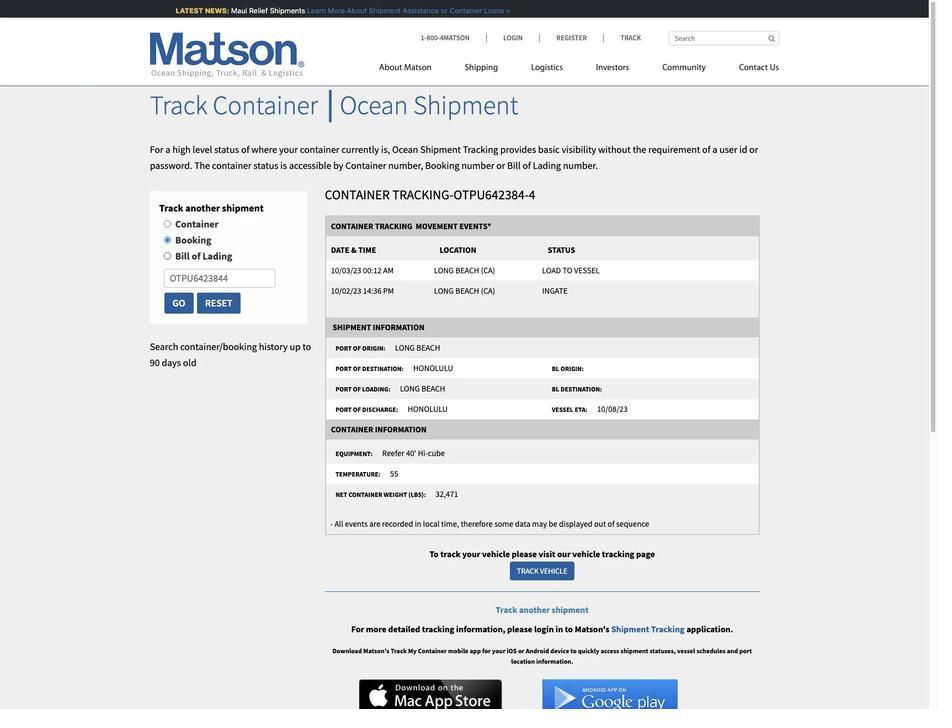 Task type: locate. For each thing, give the bounding box(es) containing it.
1 vertical spatial (ca)
[[481, 285, 496, 296]]

a left high
[[166, 143, 171, 156]]

matson's inside download matson's track my container mobile app for your ios or android device to quickly access shipment statuses, vessel schedules and port location information.
[[364, 647, 390, 655]]

2 (ca) from the top
[[481, 285, 496, 296]]

tracking
[[463, 143, 499, 156], [652, 624, 685, 635]]

booking up container tracking-otpu642384-4
[[425, 159, 460, 172]]

track up container option at the left top of page
[[159, 202, 183, 214]]

0 horizontal spatial a
[[166, 143, 171, 156]]

about
[[342, 6, 363, 15], [379, 64, 403, 72]]

our
[[558, 549, 571, 560]]

track another shipment
[[159, 202, 264, 214], [496, 604, 589, 615]]

shipment
[[222, 202, 264, 214], [552, 604, 589, 615], [621, 647, 649, 655]]

investors link
[[580, 58, 646, 81]]

port inside port of destination: honolulu
[[336, 365, 352, 373]]

Bill of Lading radio
[[164, 252, 171, 259]]

honolulu for port of discharge: honolulu
[[408, 404, 448, 414]]

information for shipment information
[[373, 322, 425, 333]]

0 horizontal spatial bill
[[175, 250, 190, 262]]

0 vertical spatial to
[[303, 340, 311, 353]]

container
[[300, 143, 340, 156], [212, 159, 252, 172]]

0 horizontal spatial origin:
[[362, 344, 386, 353]]

of left where
[[241, 143, 250, 156]]

status right level
[[214, 143, 239, 156]]

container down the currently
[[346, 159, 387, 172]]

port of loading: long beach
[[332, 383, 446, 394]]

your right the "for"
[[492, 647, 506, 655]]

0 horizontal spatial another
[[185, 202, 220, 214]]

to right up
[[303, 340, 311, 353]]

0 horizontal spatial tracking
[[422, 624, 455, 635]]

1 vertical spatial honolulu
[[408, 404, 448, 414]]

0 horizontal spatial container
[[212, 159, 252, 172]]

1 vertical spatial information
[[375, 424, 427, 435]]

container tracking-otpu642384-4
[[325, 186, 536, 203]]

2 horizontal spatial your
[[492, 647, 506, 655]]

port left discharge:
[[336, 406, 352, 414]]

bill right bill of lading option
[[175, 250, 190, 262]]

please left visit
[[512, 549, 537, 560]]

1 vertical spatial shipment
[[552, 604, 589, 615]]

port for port of origin: long beach
[[336, 344, 352, 353]]

please
[[512, 549, 537, 560], [508, 624, 533, 635]]

container right my
[[418, 647, 447, 655]]

your inside download matson's track my container mobile app for your ios or android device to quickly access shipment statuses, vessel schedules and port location information.
[[492, 647, 506, 655]]

4matson
[[440, 33, 470, 43]]

2 horizontal spatial shipment
[[621, 647, 649, 655]]

2 vertical spatial your
[[492, 647, 506, 655]]

10/03/23
[[331, 265, 362, 275]]

0 horizontal spatial vehicle
[[482, 549, 510, 560]]

1 bl from the top
[[552, 365, 560, 373]]

1 vertical spatial destination:
[[561, 385, 602, 393]]

0 vertical spatial (ca)
[[481, 265, 496, 275]]

lading down basic
[[533, 159, 561, 172]]

1-800-4matson link
[[421, 33, 487, 43]]

40'
[[406, 448, 417, 459]]

bl
[[552, 365, 560, 373], [552, 385, 560, 393]]

None search field
[[669, 31, 780, 45]]

1 horizontal spatial vehicle
[[573, 549, 601, 560]]

0 vertical spatial another
[[185, 202, 220, 214]]

2 vertical spatial shipment
[[621, 647, 649, 655]]

honolulu up the port of loading: long beach
[[413, 363, 454, 373]]

loans
[[480, 6, 500, 15]]

0 vertical spatial tracking
[[602, 549, 635, 560]]

page
[[637, 549, 655, 560]]

1 vertical spatial matson's
[[364, 647, 390, 655]]

bill inside for a high level status of where your container currently is, ocean shipment tracking provides basic visibility without the requirement of a user id or password. the container status is accessible by container number, booking number or bill of lading number.
[[508, 159, 521, 172]]

1 vertical spatial in
[[556, 624, 564, 635]]

1 vertical spatial long beach (ca)
[[434, 285, 496, 296]]

port left loading:
[[336, 385, 352, 393]]

2 bl from the top
[[552, 385, 560, 393]]

another up for more detailed tracking information, please login in to matson's shipment tracking application.
[[519, 604, 550, 615]]

container up the 4matson on the top
[[445, 6, 478, 15]]

track another shipment link
[[496, 604, 589, 615]]

for for for more detailed tracking information, please login in to matson's shipment tracking application.
[[352, 624, 364, 635]]

1 horizontal spatial a
[[713, 143, 718, 156]]

of right bill of lading option
[[192, 250, 201, 262]]

0 horizontal spatial lading
[[203, 250, 232, 262]]

container inside for a high level status of where your container currently is, ocean shipment tracking provides basic visibility without the requirement of a user id or password. the container status is accessible by container number, booking number or bill of lading number.
[[346, 159, 387, 172]]

container inside net container weight (lbs): 32,471
[[349, 491, 383, 499]]

days
[[162, 356, 181, 369]]

1 horizontal spatial tracking
[[652, 624, 685, 635]]

shipment up the access
[[612, 624, 650, 635]]

lading up enter booking # text field
[[203, 250, 232, 262]]

reefer
[[382, 448, 405, 459]]

login
[[504, 33, 523, 43]]

vehicle right our
[[573, 549, 601, 560]]

bill of lading
[[175, 250, 232, 262]]

for inside for a high level status of where your container currently is, ocean shipment tracking provides basic visibility without the requirement of a user id or password. the container status is accessible by container number, booking number or bill of lading number.
[[150, 143, 164, 156]]

tracking up the statuses,
[[652, 624, 685, 635]]

0 vertical spatial destination:
[[362, 365, 404, 373]]

1 vertical spatial bl
[[552, 385, 560, 393]]

to inside search container/booking history up to 90 days old
[[303, 340, 311, 353]]

1 vertical spatial track another shipment
[[496, 604, 589, 615]]

1 horizontal spatial your
[[463, 549, 481, 560]]

0 horizontal spatial destination:
[[362, 365, 404, 373]]

10/08/23
[[598, 404, 628, 414]]

vessel
[[574, 265, 600, 275]]

0 vertical spatial in
[[415, 518, 422, 529]]

0 horizontal spatial for
[[150, 143, 164, 156]]

your right the track
[[463, 549, 481, 560]]

None button
[[164, 292, 194, 314], [196, 292, 241, 314], [164, 292, 194, 314], [196, 292, 241, 314]]

number,
[[389, 159, 423, 172]]

3 port from the top
[[336, 385, 352, 393]]

0 vertical spatial track another shipment
[[159, 202, 264, 214]]

shipment
[[365, 6, 396, 15], [414, 88, 519, 122], [421, 143, 461, 156], [333, 322, 371, 333], [612, 624, 650, 635]]

1 horizontal spatial about
[[379, 64, 403, 72]]

0 vertical spatial lading
[[533, 159, 561, 172]]

1 vertical spatial status
[[254, 159, 279, 172]]

1 horizontal spatial another
[[519, 604, 550, 615]]

55
[[390, 468, 399, 479]]

the
[[633, 143, 647, 156]]

0 vertical spatial your
[[279, 143, 298, 156]]

0 vertical spatial bl
[[552, 365, 560, 373]]

learn more about shipment assistance or container loans > link
[[303, 6, 506, 15]]

honolulu for port of destination: honolulu
[[413, 363, 454, 373]]

1 vertical spatial your
[[463, 549, 481, 560]]

destination: up eta:
[[561, 385, 602, 393]]

0 vertical spatial container
[[300, 143, 340, 156]]

1 horizontal spatial status
[[254, 159, 279, 172]]

origin: down shipment information
[[362, 344, 386, 353]]

temperature:
[[336, 470, 381, 478]]

0 horizontal spatial booking
[[175, 234, 212, 246]]

matson's
[[575, 624, 610, 635], [364, 647, 390, 655]]

for left 'more'
[[352, 624, 364, 635]]

recorded
[[382, 518, 413, 529]]

about inside top menu navigation
[[379, 64, 403, 72]]

1 horizontal spatial for
[[352, 624, 364, 635]]

port down "port of origin: long beach"
[[336, 365, 352, 373]]

port inside "port of origin: long beach"
[[336, 344, 352, 353]]

1 horizontal spatial lading
[[533, 159, 561, 172]]

1 port from the top
[[336, 344, 352, 353]]

long beach (ca) for pm
[[434, 285, 496, 296]]

port down shipment information
[[336, 344, 352, 353]]

of down "port of origin: long beach"
[[353, 365, 361, 373]]

in left local
[[415, 518, 422, 529]]

1 long beach (ca) from the top
[[434, 265, 496, 275]]

track another shipment down the
[[159, 202, 264, 214]]

0 vertical spatial booking
[[425, 159, 460, 172]]

0 vertical spatial status
[[214, 143, 239, 156]]

blue matson logo with ocean, shipping, truck, rail and logistics written beneath it. image
[[150, 33, 305, 78]]

to right device in the right bottom of the page
[[571, 647, 577, 655]]

matson's down 'more'
[[364, 647, 390, 655]]

of down provides on the top
[[523, 159, 531, 172]]

1 vertical spatial for
[[352, 624, 364, 635]]

bill down provides on the top
[[508, 159, 521, 172]]

0 horizontal spatial status
[[214, 143, 239, 156]]

port for port of discharge: honolulu
[[336, 406, 352, 414]]

your up is
[[279, 143, 298, 156]]

number
[[462, 159, 495, 172]]

2 port from the top
[[336, 365, 352, 373]]

be
[[549, 518, 558, 529]]

2 vehicle from the left
[[573, 549, 601, 560]]

currently
[[342, 143, 379, 156]]

schedules
[[697, 647, 726, 655]]

container inside download matson's track my container mobile app for your ios or android device to quickly access shipment statuses, vessel schedules and port location information.
[[418, 647, 447, 655]]

0 vertical spatial about
[[342, 6, 363, 15]]

my
[[408, 647, 417, 655]]

to up device in the right bottom of the page
[[565, 624, 573, 635]]

destination:
[[362, 365, 404, 373], [561, 385, 602, 393]]

booking up bill of lading
[[175, 234, 212, 246]]

honolulu down the port of loading: long beach
[[408, 404, 448, 414]]

bl up the "bl destination:"
[[552, 365, 560, 373]]

or right "number"
[[497, 159, 506, 172]]

1 horizontal spatial origin:
[[561, 365, 584, 373]]

0 vertical spatial matson's
[[575, 624, 610, 635]]

or inside download matson's track my container mobile app for your ios or android device to quickly access shipment statuses, vessel schedules and port location information.
[[519, 647, 525, 655]]

events*
[[460, 221, 492, 231]]

of left discharge:
[[353, 406, 361, 414]]

of down shipment information
[[353, 344, 361, 353]]

0 vertical spatial information
[[373, 322, 425, 333]]

about left matson
[[379, 64, 403, 72]]

relief
[[245, 6, 263, 15]]

container up where
[[213, 88, 318, 122]]

honolulu
[[413, 363, 454, 373], [408, 404, 448, 414]]

cube
[[428, 448, 445, 459]]

0 vertical spatial honolulu
[[413, 363, 454, 373]]

tracking up "number"
[[463, 143, 499, 156]]

1 vertical spatial tracking
[[652, 624, 685, 635]]

port for port of destination: honolulu
[[336, 365, 352, 373]]

information up "port of origin: long beach"
[[373, 322, 425, 333]]

port inside the port of loading: long beach
[[336, 385, 352, 393]]

0 horizontal spatial shipment
[[222, 202, 264, 214]]

investors
[[596, 64, 630, 72]]

4 port from the top
[[336, 406, 352, 414]]

0 horizontal spatial tracking
[[463, 143, 499, 156]]

Booking radio
[[164, 236, 171, 244]]

track
[[621, 33, 641, 43], [150, 88, 208, 122], [159, 202, 183, 214], [517, 566, 539, 576], [496, 604, 518, 615], [391, 647, 407, 655]]

matson's up quickly
[[575, 624, 610, 635]]

or right id
[[750, 143, 759, 156]]

a left user
[[713, 143, 718, 156]]

0 horizontal spatial your
[[279, 143, 298, 156]]

track up investors
[[621, 33, 641, 43]]

1 horizontal spatial booking
[[425, 159, 460, 172]]

0 horizontal spatial matson's
[[364, 647, 390, 655]]

0 vertical spatial long beach (ca)
[[434, 265, 496, 275]]

load to vessel
[[543, 265, 600, 275]]

and
[[727, 647, 739, 655]]

some
[[495, 518, 514, 529]]

information down port of discharge: honolulu
[[375, 424, 427, 435]]

shipment tracking link
[[612, 624, 687, 635]]

origin:
[[362, 344, 386, 353], [561, 365, 584, 373]]

of inside "port of origin: long beach"
[[353, 344, 361, 353]]

shipment inside for a high level status of where your container currently is, ocean shipment tracking provides basic visibility without the requirement of a user id or password. the container status is accessible by container number, booking number or bill of lading number.
[[421, 143, 461, 156]]

load
[[543, 265, 561, 275]]

container right the
[[212, 159, 252, 172]]

tracking inside for a high level status of where your container currently is, ocean shipment tracking provides basic visibility without the requirement of a user id or password. the container status is accessible by container number, booking number or bill of lading number.
[[463, 143, 499, 156]]

track left my
[[391, 647, 407, 655]]

0 horizontal spatial about
[[342, 6, 363, 15]]

to
[[303, 340, 311, 353], [565, 624, 573, 635], [571, 647, 577, 655]]

in
[[415, 518, 422, 529], [556, 624, 564, 635]]

2 vertical spatial to
[[571, 647, 577, 655]]

container down temperature: 55
[[349, 491, 383, 499]]

of inside the port of loading: long beach
[[353, 385, 361, 393]]

tracking left page
[[602, 549, 635, 560]]

00:12
[[363, 265, 382, 275]]

10/03/23 00:12 am
[[326, 265, 394, 275]]

1 vertical spatial tracking
[[422, 624, 455, 635]]

vessel eta: 10/08/23
[[548, 404, 628, 414]]

origin: up the "bl destination:"
[[561, 365, 584, 373]]

0 vertical spatial origin:
[[362, 344, 386, 353]]

another down the
[[185, 202, 220, 214]]

container right container option at the left top of page
[[175, 218, 219, 230]]

password.
[[150, 159, 192, 172]]

vessel
[[678, 647, 696, 655]]

14:36
[[363, 285, 382, 296]]

1 (ca) from the top
[[481, 265, 496, 275]]

1 vertical spatial container
[[212, 159, 252, 172]]

vehicle down - all events are recorded in local time, therefore some data may be displayed out of sequence at the bottom
[[482, 549, 510, 560]]

of left loading:
[[353, 385, 361, 393]]

container up 'accessible'
[[300, 143, 340, 156]]

destination: up the port of loading: long beach
[[362, 365, 404, 373]]

tracking up mobile at the left of the page
[[422, 624, 455, 635]]

track up high
[[150, 88, 208, 122]]

0 vertical spatial bill
[[508, 159, 521, 172]]

0 vertical spatial shipment
[[222, 202, 264, 214]]

community
[[663, 64, 706, 72]]

shipping
[[465, 64, 498, 72]]

in right login
[[556, 624, 564, 635]]

1 horizontal spatial tracking
[[602, 549, 635, 560]]

of left user
[[703, 143, 711, 156]]

1 vertical spatial lading
[[203, 250, 232, 262]]

old
[[183, 356, 197, 369]]

status down where
[[254, 159, 279, 172]]

displayed
[[559, 518, 593, 529]]

shipment down 10/02/23
[[333, 322, 371, 333]]

1 horizontal spatial bill
[[508, 159, 521, 172]]

(ca) for load to vessel
[[481, 265, 496, 275]]

1 vertical spatial about
[[379, 64, 403, 72]]

for up password.
[[150, 143, 164, 156]]

track another shipment up for more detailed tracking information, please login in to matson's shipment tracking application.
[[496, 604, 589, 615]]

bill
[[508, 159, 521, 172], [175, 250, 190, 262]]

0 vertical spatial tracking
[[463, 143, 499, 156]]

register
[[557, 33, 587, 43]]

about right more
[[342, 6, 363, 15]]

port inside port of discharge: honolulu
[[336, 406, 352, 414]]

0 vertical spatial for
[[150, 143, 164, 156]]

shipment right ocean
[[421, 143, 461, 156]]

provides
[[501, 143, 537, 156]]

shipment left assistance
[[365, 6, 396, 15]]

basic
[[539, 143, 560, 156]]

1 vertical spatial another
[[519, 604, 550, 615]]

1 vertical spatial to
[[565, 624, 573, 635]]

please up ios
[[508, 624, 533, 635]]

bl up vessel
[[552, 385, 560, 393]]

without
[[599, 143, 631, 156]]

or right ios
[[519, 647, 525, 655]]

quickly
[[578, 647, 600, 655]]

2 long beach (ca) from the top
[[434, 285, 496, 296]]



Task type: vqa. For each thing, say whether or not it's contained in the screenshot.
HONOLULU to the bottom
yes



Task type: describe. For each thing, give the bounding box(es) containing it.
eta:
[[575, 406, 588, 414]]

1 horizontal spatial container
[[300, 143, 340, 156]]

container down by
[[325, 186, 390, 203]]

booking inside for a high level status of where your container currently is, ocean shipment tracking provides basic visibility without the requirement of a user id or password. the container status is accessible by container number, booking number or bill of lading number.
[[425, 159, 460, 172]]

net
[[336, 491, 347, 499]]

otpu642384-
[[454, 186, 529, 203]]

vehicle
[[540, 566, 568, 576]]

temperature: 55
[[332, 468, 399, 479]]

to
[[430, 549, 439, 560]]

track link
[[604, 33, 641, 43]]

location
[[440, 245, 477, 255]]

port for port of loading: long beach
[[336, 385, 352, 393]]

about matson
[[379, 64, 432, 72]]

10/02/23
[[331, 285, 362, 296]]

register link
[[540, 33, 604, 43]]

ingate
[[543, 285, 568, 296]]

2 a from the left
[[713, 143, 718, 156]]

discharge:
[[362, 406, 398, 414]]

0 horizontal spatial track another shipment
[[159, 202, 264, 214]]

search image
[[769, 35, 776, 42]]

1 horizontal spatial destination:
[[561, 385, 602, 393]]

your inside for a high level status of where your container currently is, ocean shipment tracking provides basic visibility without the requirement of a user id or password. the container status is accessible by container number, booking number or bill of lading number.
[[279, 143, 298, 156]]

all
[[335, 518, 344, 529]]

by
[[334, 159, 344, 172]]

track inside download matson's track my container mobile app for your ios or android device to quickly access shipment statuses, vessel schedules and port location information.
[[391, 647, 407, 655]]

top menu navigation
[[379, 58, 780, 81]]

800-
[[427, 33, 440, 43]]

lading inside for a high level status of where your container currently is, ocean shipment tracking provides basic visibility without the requirement of a user id or password. the container status is accessible by container number, booking number or bill of lading number.
[[533, 159, 561, 172]]

port of origin: long beach
[[332, 343, 441, 353]]

0 vertical spatial please
[[512, 549, 537, 560]]

access
[[601, 647, 620, 655]]

logistics
[[532, 64, 563, 72]]

of right out
[[608, 518, 615, 529]]

information for container information
[[375, 424, 427, 435]]

Search search field
[[669, 31, 780, 45]]

0 horizontal spatial in
[[415, 518, 422, 529]]

Enter Booking # text field
[[164, 269, 276, 288]]

- all events are recorded in local time, therefore some data may be displayed out of sequence
[[331, 518, 650, 529]]

vessel
[[552, 406, 574, 414]]

latest news: maui relief shipments learn more about shipment assistance or container loans >
[[171, 6, 506, 15]]

level
[[193, 143, 212, 156]]

Container radio
[[164, 220, 171, 228]]

to inside download matson's track my container mobile app for your ios or android device to quickly access shipment statuses, vessel schedules and port location information.
[[571, 647, 577, 655]]

track up information,
[[496, 604, 518, 615]]

google play image
[[543, 680, 678, 709]]

90
[[150, 356, 160, 369]]

1 a from the left
[[166, 143, 171, 156]]

1 horizontal spatial track another shipment
[[496, 604, 589, 615]]

contact us
[[740, 64, 780, 72]]

1 vertical spatial bill
[[175, 250, 190, 262]]

visibility
[[562, 143, 597, 156]]

1 vertical spatial origin:
[[561, 365, 584, 373]]

container information
[[326, 424, 427, 435]]

hi-
[[418, 448, 428, 459]]

for
[[483, 647, 491, 655]]

pm
[[383, 285, 394, 296]]

1 horizontal spatial in
[[556, 624, 564, 635]]

1-
[[421, 33, 427, 43]]

shipping link
[[449, 58, 515, 81]]

mobile
[[448, 647, 469, 655]]

container up date & time
[[331, 221, 374, 231]]

for for for a high level status of where your container currently is, ocean shipment tracking provides basic visibility without the requirement of a user id or password. the container status is accessible by container number, booking number or bill of lading number.
[[150, 143, 164, 156]]

weight
[[384, 491, 407, 499]]

download
[[333, 647, 362, 655]]

the
[[194, 159, 210, 172]]

up
[[290, 340, 301, 353]]

status
[[548, 245, 576, 255]]

is,
[[381, 143, 390, 156]]

date
[[331, 245, 350, 255]]

net container weight (lbs): 32,471
[[332, 489, 458, 499]]

1 vertical spatial please
[[508, 624, 533, 635]]

learn
[[303, 6, 321, 15]]

of inside port of destination: honolulu
[[353, 365, 361, 373]]

bl for long beach
[[552, 385, 560, 393]]

destination: inside port of destination: honolulu
[[362, 365, 404, 373]]

therefore
[[461, 518, 493, 529]]

shipment inside download matson's track my container mobile app for your ios or android device to quickly access shipment statuses, vessel schedules and port location information.
[[621, 647, 649, 655]]

track down to track your vehicle please visit our vehicle tracking page
[[517, 566, 539, 576]]

track
[[441, 549, 461, 560]]

origin: inside "port of origin: long beach"
[[362, 344, 386, 353]]

where
[[252, 143, 277, 156]]

maui
[[227, 6, 243, 15]]

assistance
[[398, 6, 434, 15]]

1-800-4matson
[[421, 33, 470, 43]]

login
[[535, 624, 554, 635]]

application.
[[687, 624, 734, 635]]

number.
[[563, 159, 598, 172]]

loading:
[[362, 385, 391, 393]]

are
[[370, 518, 381, 529]]

accessible
[[289, 159, 332, 172]]

to track your vehicle please visit our vehicle tracking page
[[430, 549, 655, 560]]

statuses,
[[650, 647, 676, 655]]

1 horizontal spatial matson's
[[575, 624, 610, 635]]

apple image
[[359, 680, 503, 709]]

port of destination: honolulu
[[332, 363, 454, 373]]

1 vehicle from the left
[[482, 549, 510, 560]]

tracking-
[[393, 186, 454, 203]]

detailed
[[388, 624, 420, 635]]

ios
[[507, 647, 517, 655]]

1 vertical spatial booking
[[175, 234, 212, 246]]

visit
[[539, 549, 556, 560]]

│ocean
[[324, 88, 408, 122]]

track vehicle link
[[510, 562, 575, 580]]

container up 'equipment:'
[[331, 424, 374, 435]]

time,
[[442, 518, 459, 529]]

port of discharge: honolulu
[[332, 404, 448, 414]]

shipments
[[265, 6, 301, 15]]

or right assistance
[[436, 6, 443, 15]]

location
[[512, 657, 535, 666]]

out
[[595, 518, 606, 529]]

shipment down shipping link
[[414, 88, 519, 122]]

of inside port of discharge: honolulu
[[353, 406, 361, 414]]

bl for honolulu
[[552, 365, 560, 373]]

-
[[331, 518, 333, 529]]

track vehicle
[[517, 566, 568, 576]]

shipment information
[[326, 322, 425, 333]]

community link
[[646, 58, 723, 81]]

container tracking   movement events*
[[326, 221, 492, 231]]

contact us link
[[723, 58, 780, 81]]

about matson link
[[379, 58, 449, 81]]

long beach (ca) for am
[[434, 265, 496, 275]]

10/02/23 14:36 pm
[[326, 285, 394, 296]]

1 horizontal spatial shipment
[[552, 604, 589, 615]]

android
[[526, 647, 549, 655]]

news:
[[200, 6, 225, 15]]

equipment: reefer 40' hi-cube
[[332, 448, 445, 459]]

4
[[529, 186, 536, 203]]

search
[[150, 340, 178, 353]]

for a high level status of where your container currently is, ocean shipment tracking provides basic visibility without the requirement of a user id or password. the container status is accessible by container number, booking number or bill of lading number.
[[150, 143, 759, 172]]

(ca) for ingate
[[481, 285, 496, 296]]

bl origin:
[[548, 365, 588, 373]]

is
[[281, 159, 287, 172]]



